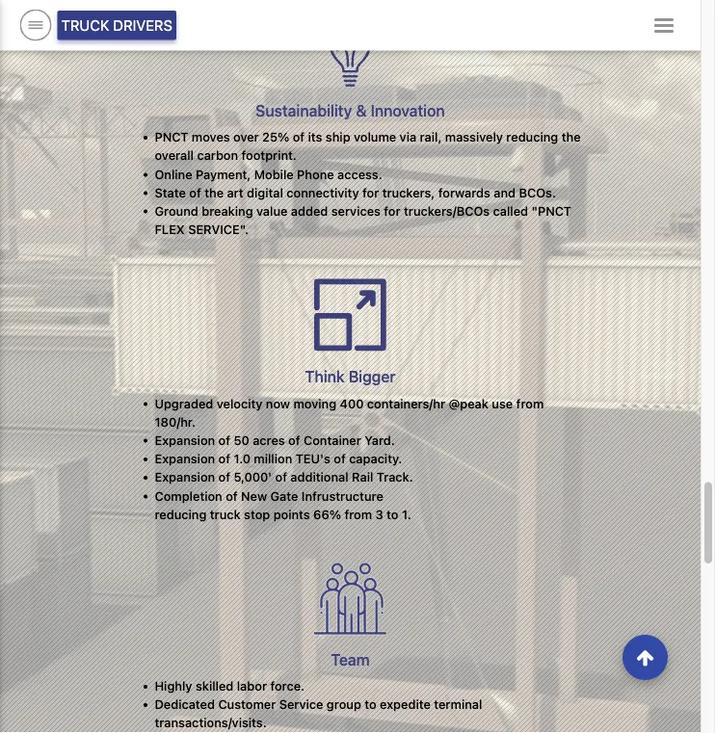 Task type: locate. For each thing, give the bounding box(es) containing it.
1 vertical spatial to
[[365, 697, 377, 712]]

think bigger image
[[312, 277, 388, 353]]

the up "pnct
[[562, 130, 581, 144]]

access.
[[337, 167, 382, 181]]

1 vertical spatial from
[[345, 507, 372, 521]]

think
[[305, 368, 345, 386]]

upgraded velocity now moving 400 containers/hr @peak use from 180/hr. expansion of 50 acres of container yard. expansion of 1.0 million teu's of capacity. expansion of 5,000' of additional rail track. completion of new gate infrustructure reducing truck stop points 66% from 3 to 1.
[[155, 396, 544, 521]]

0 horizontal spatial the
[[204, 185, 224, 200]]

pnct
[[155, 130, 188, 144]]

truck drivers link
[[57, 11, 176, 40]]

1.0
[[234, 451, 251, 466]]

of left 1.0
[[218, 451, 230, 466]]

the down payment, at the top of the page
[[204, 185, 224, 200]]

online
[[155, 167, 192, 181]]

0 horizontal spatial to
[[365, 697, 377, 712]]

ship
[[326, 130, 350, 144]]

mobile
[[254, 167, 294, 181]]

rail,
[[420, 130, 442, 144]]

1 vertical spatial for
[[384, 204, 401, 218]]

1 horizontal spatial for
[[384, 204, 401, 218]]

called
[[493, 204, 528, 218]]

from left 3
[[345, 507, 372, 521]]

upgraded
[[155, 396, 213, 410]]

truck drivers
[[61, 17, 172, 34]]

completion
[[155, 488, 222, 503]]

3 expansion from the top
[[155, 470, 215, 484]]

labor
[[237, 679, 267, 693]]

for down truckers,
[[384, 204, 401, 218]]

of down container
[[334, 451, 346, 466]]

expansion
[[155, 433, 215, 447], [155, 451, 215, 466], [155, 470, 215, 484]]

of left "50"
[[218, 433, 230, 447]]

to inside upgraded velocity now moving 400 containers/hr @peak use from 180/hr. expansion of 50 acres of container yard. expansion of 1.0 million teu's of capacity. expansion of 5,000' of additional rail track. completion of new gate infrustructure reducing truck stop points 66% from 3 to 1.
[[387, 507, 399, 521]]

of
[[293, 130, 305, 144], [189, 185, 201, 200], [218, 433, 230, 447], [288, 433, 300, 447], [218, 451, 230, 466], [334, 451, 346, 466], [218, 470, 230, 484], [275, 470, 287, 484], [226, 488, 238, 503]]

to
[[387, 507, 399, 521], [365, 697, 377, 712]]

its
[[308, 130, 322, 144]]

of up gate
[[275, 470, 287, 484]]

0 horizontal spatial reducing
[[155, 507, 207, 521]]

reducing down completion
[[155, 507, 207, 521]]

containers/hr
[[367, 396, 445, 410]]

0 vertical spatial the
[[562, 130, 581, 144]]

think bigger
[[305, 368, 396, 386]]

rail
[[352, 470, 373, 484]]

0 vertical spatial reducing
[[506, 130, 558, 144]]

forwards
[[438, 185, 491, 200]]

sustainability & innovation
[[256, 101, 445, 120]]

and
[[494, 185, 516, 200]]

0 vertical spatial for
[[362, 185, 379, 200]]

400
[[340, 396, 364, 410]]

to inside highly skilled labor force. dedicated customer service group to expedite terminal transactions/visits.
[[365, 697, 377, 712]]

stop
[[244, 507, 270, 521]]

footprint.
[[242, 148, 297, 163]]

1 vertical spatial reducing
[[155, 507, 207, 521]]

0 horizontal spatial from
[[345, 507, 372, 521]]

volume
[[354, 130, 396, 144]]

reducing up the bcos.
[[506, 130, 558, 144]]

sustainability & innovation image
[[322, 14, 378, 87]]

the
[[562, 130, 581, 144], [204, 185, 224, 200]]

2 vertical spatial expansion
[[155, 470, 215, 484]]

of left 5,000'
[[218, 470, 230, 484]]

0 horizontal spatial for
[[362, 185, 379, 200]]

art
[[227, 185, 244, 200]]

1 horizontal spatial to
[[387, 507, 399, 521]]

1 vertical spatial expansion
[[155, 451, 215, 466]]

capacity.
[[349, 451, 402, 466]]

truck
[[210, 507, 241, 521]]

to right 3
[[387, 507, 399, 521]]

for
[[362, 185, 379, 200], [384, 204, 401, 218]]

bcos.
[[519, 185, 556, 200]]

additional
[[290, 470, 349, 484]]

1.
[[402, 507, 411, 521]]

50
[[234, 433, 249, 447]]

of up truck
[[226, 488, 238, 503]]

digital
[[247, 185, 283, 200]]

of right state
[[189, 185, 201, 200]]

0 vertical spatial from
[[516, 396, 544, 410]]

1 horizontal spatial the
[[562, 130, 581, 144]]

of right 'acres'
[[288, 433, 300, 447]]

reducing inside upgraded velocity now moving 400 containers/hr @peak use from 180/hr. expansion of 50 acres of container yard. expansion of 1.0 million teu's of capacity. expansion of 5,000' of additional rail track. completion of new gate infrustructure reducing truck stop points 66% from 3 to 1.
[[155, 507, 207, 521]]

service
[[279, 697, 323, 712]]

reducing
[[506, 130, 558, 144], [155, 507, 207, 521]]

transactions/visits.
[[155, 716, 267, 730]]

truckers/bcos
[[404, 204, 490, 218]]

infrustructure
[[302, 488, 383, 503]]

bigger
[[349, 368, 396, 386]]

dedicated
[[155, 697, 215, 712]]

25%
[[262, 130, 289, 144]]

terminal
[[434, 697, 482, 712]]

0 vertical spatial expansion
[[155, 433, 215, 447]]

1 horizontal spatial reducing
[[506, 130, 558, 144]]

from right use
[[516, 396, 544, 410]]

ground
[[155, 204, 198, 218]]

for down the access.
[[362, 185, 379, 200]]

connectivity
[[287, 185, 359, 200]]

from
[[516, 396, 544, 410], [345, 507, 372, 521]]

to right group
[[365, 697, 377, 712]]

team image
[[313, 562, 388, 636]]

service".
[[188, 222, 249, 237]]

massively
[[445, 130, 503, 144]]

of left the its
[[293, 130, 305, 144]]

0 vertical spatial to
[[387, 507, 399, 521]]

180/hr.
[[155, 414, 196, 429]]



Task type: vqa. For each thing, say whether or not it's contained in the screenshot.
footprint.
yes



Task type: describe. For each thing, give the bounding box(es) containing it.
1 expansion from the top
[[155, 433, 215, 447]]

via
[[400, 130, 417, 144]]

force.
[[270, 679, 305, 693]]

payment,
[[196, 167, 251, 181]]

services
[[331, 204, 381, 218]]

state
[[155, 185, 186, 200]]

acres
[[253, 433, 285, 447]]

3
[[375, 507, 383, 521]]

yard.
[[365, 433, 395, 447]]

2 expansion from the top
[[155, 451, 215, 466]]

million
[[254, 451, 292, 466]]

&
[[356, 101, 367, 120]]

track.
[[377, 470, 413, 484]]

teu's
[[296, 451, 330, 466]]

flex
[[155, 222, 185, 237]]

carbon
[[197, 148, 238, 163]]

moving
[[293, 396, 336, 410]]

truck
[[61, 17, 109, 34]]

highly
[[155, 679, 192, 693]]

overall
[[155, 148, 194, 163]]

new
[[241, 488, 267, 503]]

reducing inside the pnct moves over 25% of its ship volume via rail, massively reducing the overall carbon footprint. online payment, mobile phone access. state of the art digital connectivity for truckers, forwards and bcos. ground breaking value added services for truckers/bcos called "pnct flex service".
[[506, 130, 558, 144]]

group
[[327, 697, 361, 712]]

sustainability
[[256, 101, 352, 120]]

expedite
[[380, 697, 431, 712]]

highly skilled labor force. dedicated customer service group to expedite terminal transactions/visits.
[[155, 679, 482, 730]]

1 vertical spatial the
[[204, 185, 224, 200]]

value
[[256, 204, 288, 218]]

container
[[304, 433, 361, 447]]

points
[[273, 507, 310, 521]]

team
[[331, 651, 370, 669]]

skilled
[[196, 679, 234, 693]]

phone
[[297, 167, 334, 181]]

"pnct
[[532, 204, 572, 218]]

breaking
[[202, 204, 253, 218]]

5,000'
[[234, 470, 272, 484]]

gate
[[270, 488, 298, 503]]

now
[[266, 396, 290, 410]]

customer
[[218, 697, 276, 712]]

over
[[233, 130, 259, 144]]

moves
[[192, 130, 230, 144]]

1 horizontal spatial from
[[516, 396, 544, 410]]

innovation
[[371, 101, 445, 120]]

pnct moves over 25% of its ship volume via rail, massively reducing the overall carbon footprint. online payment, mobile phone access. state of the art digital connectivity for truckers, forwards and bcos. ground breaking value added services for truckers/bcos called "pnct flex service".
[[155, 130, 581, 237]]

velocity
[[217, 396, 263, 410]]

added
[[291, 204, 328, 218]]

@peak
[[449, 396, 489, 410]]

66%
[[313, 507, 341, 521]]

truckers,
[[382, 185, 435, 200]]

drivers
[[113, 17, 172, 34]]

use
[[492, 396, 513, 410]]



